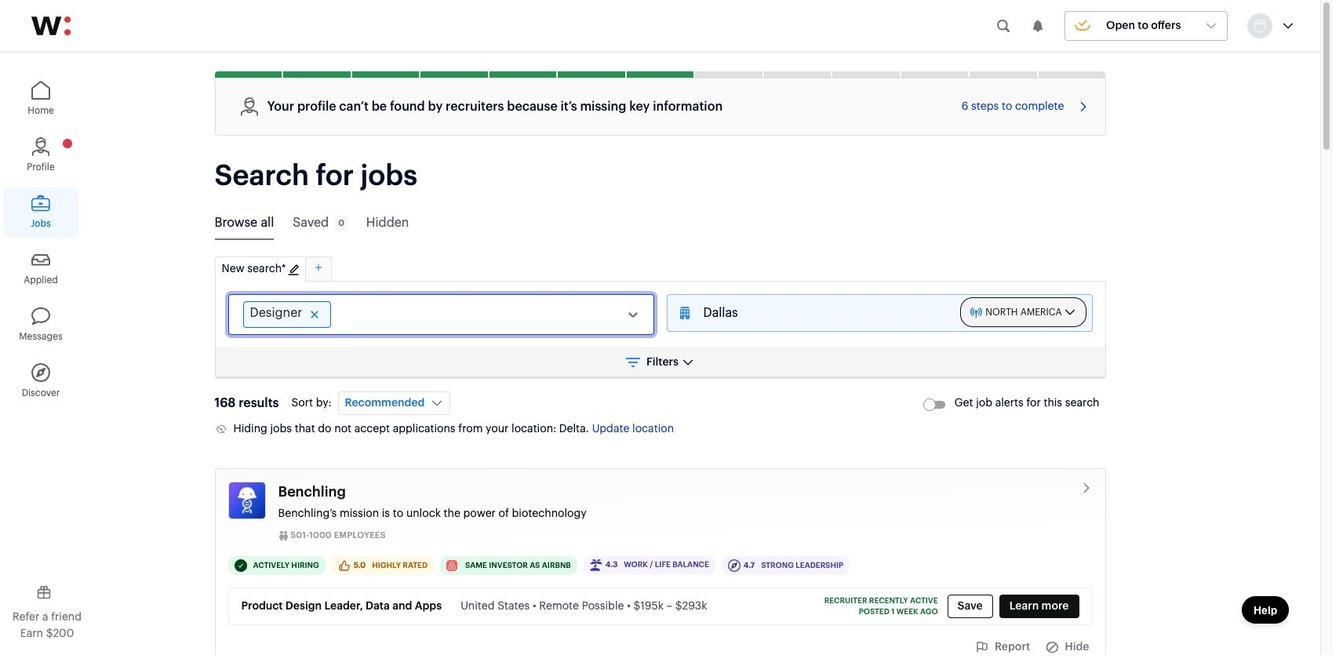 Task type: describe. For each thing, give the bounding box(es) containing it.
edit saved search image
[[287, 264, 299, 276]]

avatar for same investor as airbnb image
[[447, 560, 458, 571]]

avatar for tara schultz image
[[1248, 14, 1272, 38]]



Task type: vqa. For each thing, say whether or not it's contained in the screenshot.
Avatar for Givebutter
no



Task type: locate. For each thing, give the bounding box(es) containing it.
saved search menu menu
[[215, 256, 332, 282]]

avatar for benchling image
[[229, 483, 265, 519]]

menu item inside saved search menu menu
[[215, 257, 305, 282]]

notifications image
[[1030, 18, 1046, 34]]

wellfound image
[[31, 16, 71, 35]]

menu item
[[215, 257, 305, 282]]



